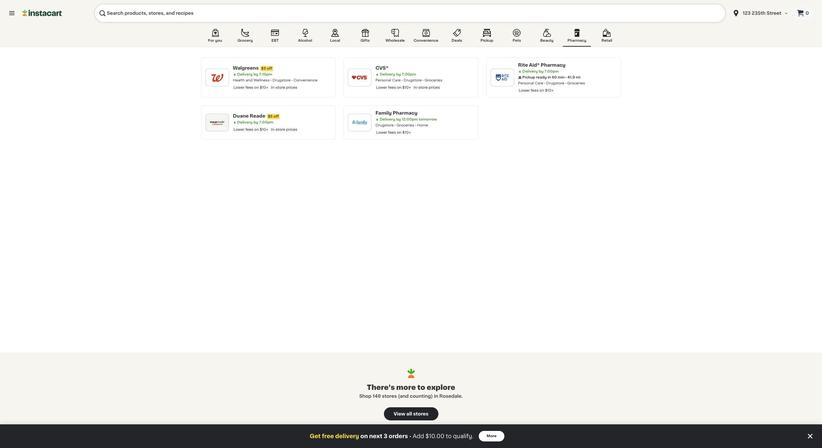 Task type: describe. For each thing, give the bounding box(es) containing it.
lower down health
[[234, 86, 245, 89]]

home
[[418, 124, 429, 127]]

1 horizontal spatial lower fees on $10+
[[519, 89, 554, 92]]

store down duane reade $5 off
[[276, 128, 285, 131]]

rite aid® pharmacy
[[519, 63, 566, 67]]

123 235th street
[[744, 11, 782, 15]]

rite aid® pharmacy logo image
[[494, 69, 511, 86]]

counting)
[[410, 394, 433, 399]]

local
[[330, 39, 341, 42]]

in inside there's more to explore shop 149 stores (and counting) in rosedale.
[[434, 394, 439, 399]]

lower fees on $10+ in-store prices for drugstore
[[377, 86, 440, 89]]

1 horizontal spatial groceries
[[425, 79, 443, 82]]

$10.00
[[426, 434, 445, 439]]

delivery by 7:15pm
[[237, 73, 273, 76]]

lower fees on $10+ in-store prices down reade
[[234, 128, 298, 131]]

$5 inside walgreens $5 off
[[262, 67, 266, 70]]

41.9
[[568, 76, 576, 79]]

0 horizontal spatial groceries
[[397, 124, 415, 127]]

for you button
[[201, 28, 229, 47]]

41.9 mi
[[568, 76, 581, 79]]

by for rite aid® pharmacy
[[539, 70, 544, 73]]

ebt button
[[261, 28, 290, 47]]

rosedale.
[[440, 394, 463, 399]]

more
[[487, 434, 497, 438]]

wellness
[[254, 79, 270, 82]]

deals
[[452, 39, 463, 42]]

alcohol button
[[291, 28, 320, 47]]

wholesale
[[386, 39, 405, 42]]

pickup for pickup
[[481, 39, 494, 42]]

aid®
[[530, 63, 540, 67]]

pickup ready in 60 min
[[523, 76, 565, 79]]

0 vertical spatial in
[[548, 76, 552, 79]]

delivery down the walgreens
[[237, 73, 253, 76]]

0 horizontal spatial 7:00pm
[[259, 121, 274, 124]]

fees down duane reade $5 off
[[246, 128, 254, 131]]

in- for drugstore
[[414, 86, 419, 89]]

ready
[[537, 76, 547, 79]]

and
[[246, 79, 253, 82]]

$10+ down 60
[[546, 89, 554, 92]]

health
[[233, 79, 245, 82]]

lower down pickup ready in 60 min
[[519, 89, 530, 92]]

delivery by 7:00pm for cvs®
[[380, 73, 417, 76]]

family pharmacy
[[376, 111, 418, 115]]

orders
[[389, 434, 408, 439]]

stores inside there's more to explore shop 149 stores (and counting) in rosedale.
[[382, 394, 397, 399]]

wholesale button
[[381, 28, 410, 47]]

ebt
[[272, 39, 279, 42]]

lower fees on $10+ in-store prices for wellness
[[234, 86, 298, 89]]

delivery for cvs®
[[380, 73, 396, 76]]

pickup button
[[473, 28, 502, 47]]

family
[[376, 111, 392, 115]]

pets
[[513, 39, 522, 42]]

delivery for family pharmacy
[[380, 118, 396, 121]]

delivery for rite aid® pharmacy
[[523, 70, 538, 73]]

convenience inside button
[[414, 39, 439, 42]]

tomorrow
[[419, 118, 437, 121]]

duane reade $5 off
[[233, 114, 279, 118]]

view all stores
[[394, 412, 429, 416]]

duane
[[233, 114, 249, 118]]

there's
[[367, 384, 395, 391]]

pharmacy button
[[563, 28, 592, 47]]

get
[[310, 434, 321, 439]]

treatment tracker modal dialog
[[0, 424, 823, 448]]

7:15pm
[[259, 73, 273, 76]]

local button
[[321, 28, 350, 47]]

drugstore groceries home
[[376, 124, 429, 127]]

0 horizontal spatial personal
[[376, 79, 392, 82]]

health and wellness drugstore convenience
[[233, 79, 318, 82]]

shop
[[360, 394, 372, 399]]

lower down duane
[[234, 128, 245, 131]]

rite
[[519, 63, 529, 67]]

grocery button
[[231, 28, 260, 47]]

$10+ up family pharmacy
[[403, 86, 411, 89]]

pharmacy inside button
[[568, 39, 587, 42]]

$10+ down reade
[[260, 128, 269, 131]]

235th
[[753, 11, 766, 15]]

123
[[744, 11, 751, 15]]

more
[[397, 384, 416, 391]]

delivery
[[336, 434, 360, 439]]

mi
[[577, 76, 581, 79]]

7:00pm for cvs®
[[402, 73, 417, 76]]

Search field
[[95, 4, 727, 22]]

on down duane reade $5 off
[[255, 128, 259, 131]]

stores inside button
[[414, 412, 429, 416]]

$10+ down drugstore groceries home
[[403, 131, 411, 134]]



Task type: locate. For each thing, give the bounding box(es) containing it.
grocery
[[238, 39, 253, 42]]

by
[[539, 70, 544, 73], [254, 73, 259, 76], [397, 73, 401, 76], [397, 118, 401, 121], [254, 121, 259, 124]]

pharmacy up delivery by 12:00pm tomorrow
[[393, 111, 418, 115]]

walgreens $5 off
[[233, 66, 273, 70]]

0 horizontal spatial to
[[418, 384, 426, 391]]

personal care drugstore groceries down 60
[[519, 81, 586, 85]]

pharmacy
[[568, 39, 587, 42], [541, 63, 566, 67], [393, 111, 418, 115]]

fees down the cvs®
[[389, 86, 396, 89]]

pickup left the ready
[[523, 76, 536, 79]]

on down drugstore groceries home
[[397, 131, 402, 134]]

0 vertical spatial off
[[267, 67, 273, 70]]

1 vertical spatial pickup
[[523, 76, 536, 79]]

7:00pm
[[545, 70, 559, 73], [402, 73, 417, 76], [259, 121, 274, 124]]

1 vertical spatial convenience
[[294, 79, 318, 82]]

street
[[768, 11, 782, 15]]

2 horizontal spatial groceries
[[568, 81, 586, 85]]

for
[[208, 39, 214, 42]]

0 vertical spatial pickup
[[481, 39, 494, 42]]

lower fees on $10+ in-store prices down "wellness"
[[234, 86, 298, 89]]

off right reade
[[274, 115, 279, 118]]

view
[[394, 412, 406, 416]]

0 vertical spatial pharmacy
[[568, 39, 587, 42]]

to up the counting) at the bottom of the page
[[418, 384, 426, 391]]

delivery by 7:00pm up the ready
[[523, 70, 559, 73]]

reade
[[250, 114, 266, 118]]

in
[[548, 76, 552, 79], [434, 394, 439, 399]]

pickup right deals
[[481, 39, 494, 42]]

pharmacy up 60
[[541, 63, 566, 67]]

None search field
[[95, 4, 727, 22]]

0 horizontal spatial delivery by 7:00pm
[[237, 121, 274, 124]]

care
[[393, 79, 401, 82], [535, 81, 544, 85]]

0 vertical spatial lower fees on $10+
[[519, 89, 554, 92]]

delivery down the family
[[380, 118, 396, 121]]

0 horizontal spatial off
[[267, 67, 273, 70]]

0 vertical spatial $5
[[262, 67, 266, 70]]

store down health and wellness drugstore convenience
[[276, 86, 285, 89]]

1 horizontal spatial off
[[274, 115, 279, 118]]

to
[[418, 384, 426, 391], [446, 434, 452, 439]]

delivery by 7:00pm
[[523, 70, 559, 73], [380, 73, 417, 76], [237, 121, 274, 124]]

shop categories tab list
[[201, 28, 622, 47]]

prices
[[286, 86, 298, 89], [429, 86, 440, 89], [286, 128, 298, 131]]

explore
[[427, 384, 456, 391]]

personal
[[376, 79, 392, 82], [519, 81, 534, 85]]

family pharmacy logo image
[[352, 114, 369, 131]]

•
[[410, 434, 412, 439]]

in-
[[271, 86, 276, 89], [414, 86, 419, 89], [271, 128, 276, 131]]

1 horizontal spatial $5
[[268, 115, 273, 118]]

beauty button
[[533, 28, 562, 47]]

in- down health and wellness drugstore convenience
[[271, 86, 276, 89]]

0 horizontal spatial stores
[[382, 394, 397, 399]]

deals button
[[443, 28, 472, 47]]

gifts button
[[351, 28, 380, 47]]

1 horizontal spatial to
[[446, 434, 452, 439]]

instacart image
[[22, 9, 62, 17]]

off
[[267, 67, 273, 70], [274, 115, 279, 118]]

1 horizontal spatial stores
[[414, 412, 429, 416]]

for you
[[208, 39, 222, 42]]

by for family pharmacy
[[397, 118, 401, 121]]

60
[[552, 76, 558, 79]]

1 horizontal spatial care
[[535, 81, 544, 85]]

care down the ready
[[535, 81, 544, 85]]

convenience button
[[412, 28, 441, 47]]

store
[[276, 86, 285, 89], [419, 86, 428, 89], [276, 128, 285, 131]]

store up tomorrow
[[419, 86, 428, 89]]

cvs®
[[376, 66, 389, 70]]

pets button
[[503, 28, 532, 47]]

to inside get free delivery on next 3 orders • add $10.00 to qualify.
[[446, 434, 452, 439]]

$5 right reade
[[268, 115, 273, 118]]

personal down the cvs®
[[376, 79, 392, 82]]

2 horizontal spatial pharmacy
[[568, 39, 587, 42]]

0 vertical spatial to
[[418, 384, 426, 391]]

1 vertical spatial in
[[434, 394, 439, 399]]

(and
[[398, 394, 409, 399]]

walgreens logo image
[[209, 69, 226, 86]]

2 horizontal spatial delivery by 7:00pm
[[523, 70, 559, 73]]

1 vertical spatial off
[[274, 115, 279, 118]]

lower down the cvs®
[[377, 86, 388, 89]]

on left next
[[361, 434, 368, 439]]

min
[[558, 76, 565, 79]]

on down "wellness"
[[255, 86, 259, 89]]

all
[[407, 412, 413, 416]]

0
[[807, 11, 810, 15]]

in- down duane reade $5 off
[[271, 128, 276, 131]]

stores down there's
[[382, 394, 397, 399]]

2 vertical spatial pharmacy
[[393, 111, 418, 115]]

1 horizontal spatial 7:00pm
[[402, 73, 417, 76]]

lower fees on $10+ down the ready
[[519, 89, 554, 92]]

view all stores button
[[384, 407, 439, 421]]

1 vertical spatial stores
[[414, 412, 429, 416]]

delivery
[[523, 70, 538, 73], [237, 73, 253, 76], [380, 73, 396, 76], [380, 118, 396, 121], [237, 121, 253, 124]]

stores
[[382, 394, 397, 399], [414, 412, 429, 416]]

retail button
[[593, 28, 622, 47]]

delivery down duane
[[237, 121, 253, 124]]

beauty
[[541, 39, 554, 42]]

3
[[384, 434, 388, 439]]

1 vertical spatial lower fees on $10+
[[377, 131, 411, 134]]

$5 up 7:15pm
[[262, 67, 266, 70]]

pickup
[[481, 39, 494, 42], [523, 76, 536, 79]]

off inside walgreens $5 off
[[267, 67, 273, 70]]

12:00pm
[[402, 118, 418, 121]]

1 horizontal spatial delivery by 7:00pm
[[380, 73, 417, 76]]

walgreens
[[233, 66, 259, 70]]

delivery by 7:00pm down duane reade $5 off
[[237, 121, 274, 124]]

on
[[255, 86, 259, 89], [397, 86, 402, 89], [540, 89, 545, 92], [255, 128, 259, 131], [397, 131, 402, 134], [361, 434, 368, 439]]

next
[[370, 434, 383, 439]]

view all stores link
[[384, 407, 439, 421]]

free
[[322, 434, 334, 439]]

$5 inside duane reade $5 off
[[268, 115, 273, 118]]

store for drugstore
[[276, 86, 285, 89]]

delivery down the cvs®
[[380, 73, 396, 76]]

lower down the family
[[377, 131, 388, 134]]

get free delivery on next 3 orders • add $10.00 to qualify.
[[310, 434, 474, 439]]

cvs® logo image
[[352, 69, 369, 86]]

you
[[215, 39, 222, 42]]

in left 60
[[548, 76, 552, 79]]

fees down drugstore groceries home
[[389, 131, 396, 134]]

prices for groceries
[[429, 86, 440, 89]]

pickup for pickup ready in 60 min
[[523, 76, 536, 79]]

123 235th street button
[[729, 4, 793, 22], [733, 4, 789, 22]]

1 horizontal spatial in
[[548, 76, 552, 79]]

0 horizontal spatial pharmacy
[[393, 111, 418, 115]]

there's more to explore shop 149 stores (and counting) in rosedale.
[[360, 384, 463, 399]]

gifts
[[361, 39, 370, 42]]

fees down the ready
[[531, 89, 539, 92]]

to right $10.00
[[446, 434, 452, 439]]

1 horizontal spatial personal
[[519, 81, 534, 85]]

off inside duane reade $5 off
[[274, 115, 279, 118]]

2 horizontal spatial 7:00pm
[[545, 70, 559, 73]]

qualify.
[[454, 434, 474, 439]]

0 horizontal spatial personal care drugstore groceries
[[376, 79, 443, 82]]

lower
[[234, 86, 245, 89], [377, 86, 388, 89], [519, 89, 530, 92], [234, 128, 245, 131], [377, 131, 388, 134]]

delivery by 7:00pm for rite aid® pharmacy
[[523, 70, 559, 73]]

0 vertical spatial stores
[[382, 394, 397, 399]]

1 horizontal spatial pharmacy
[[541, 63, 566, 67]]

personal care drugstore groceries
[[376, 79, 443, 82], [519, 81, 586, 85]]

0 horizontal spatial care
[[393, 79, 401, 82]]

lower fees on $10+ down drugstore groceries home
[[377, 131, 411, 134]]

stores right the all
[[414, 412, 429, 416]]

pickup inside button
[[481, 39, 494, 42]]

1 horizontal spatial personal care drugstore groceries
[[519, 81, 586, 85]]

1 vertical spatial $5
[[268, 115, 273, 118]]

on inside get free delivery on next 3 orders • add $10.00 to qualify.
[[361, 434, 368, 439]]

0 horizontal spatial $5
[[262, 67, 266, 70]]

care up family pharmacy
[[393, 79, 401, 82]]

1 horizontal spatial pickup
[[523, 76, 536, 79]]

$10+ down "wellness"
[[260, 86, 269, 89]]

in- for wellness
[[271, 86, 276, 89]]

0 vertical spatial convenience
[[414, 39, 439, 42]]

in- up family pharmacy
[[414, 86, 419, 89]]

drugstore
[[273, 79, 291, 82], [404, 79, 422, 82], [547, 81, 565, 85], [376, 124, 394, 127]]

0 horizontal spatial lower fees on $10+
[[377, 131, 411, 134]]

1 horizontal spatial convenience
[[414, 39, 439, 42]]

fees down and
[[246, 86, 254, 89]]

off up 7:15pm
[[267, 67, 273, 70]]

pharmacy right beauty
[[568, 39, 587, 42]]

lower fees on $10+
[[519, 89, 554, 92], [377, 131, 411, 134]]

fees
[[246, 86, 254, 89], [389, 86, 396, 89], [531, 89, 539, 92], [246, 128, 254, 131], [389, 131, 396, 134]]

add
[[413, 434, 425, 439]]

in down explore
[[434, 394, 439, 399]]

0 button
[[793, 7, 815, 20]]

1 vertical spatial pharmacy
[[541, 63, 566, 67]]

1 vertical spatial to
[[446, 434, 452, 439]]

prices for drugstore
[[286, 86, 298, 89]]

on up family pharmacy
[[397, 86, 402, 89]]

$5
[[262, 67, 266, 70], [268, 115, 273, 118]]

retail
[[602, 39, 613, 42]]

0 horizontal spatial in
[[434, 394, 439, 399]]

0 horizontal spatial pickup
[[481, 39, 494, 42]]

on down the ready
[[540, 89, 545, 92]]

delivery by 7:00pm down the cvs®
[[380, 73, 417, 76]]

2 123 235th street button from the left
[[733, 4, 789, 22]]

delivery down aid®
[[523, 70, 538, 73]]

delivery by 12:00pm tomorrow
[[380, 118, 437, 121]]

149
[[373, 394, 381, 399]]

lower fees on $10+ in-store prices up family pharmacy
[[377, 86, 440, 89]]

personal care drugstore groceries down the cvs®
[[376, 79, 443, 82]]

by for cvs®
[[397, 73, 401, 76]]

1 123 235th street button from the left
[[729, 4, 793, 22]]

personal down the rite
[[519, 81, 534, 85]]

0 horizontal spatial convenience
[[294, 79, 318, 82]]

duane reade logo image
[[209, 114, 226, 131]]

to inside there's more to explore shop 149 stores (and counting) in rosedale.
[[418, 384, 426, 391]]

more button
[[479, 431, 505, 442]]

store for groceries
[[419, 86, 428, 89]]

alcohol
[[298, 39, 313, 42]]

7:00pm for rite aid® pharmacy
[[545, 70, 559, 73]]



Task type: vqa. For each thing, say whether or not it's contained in the screenshot.
all
yes



